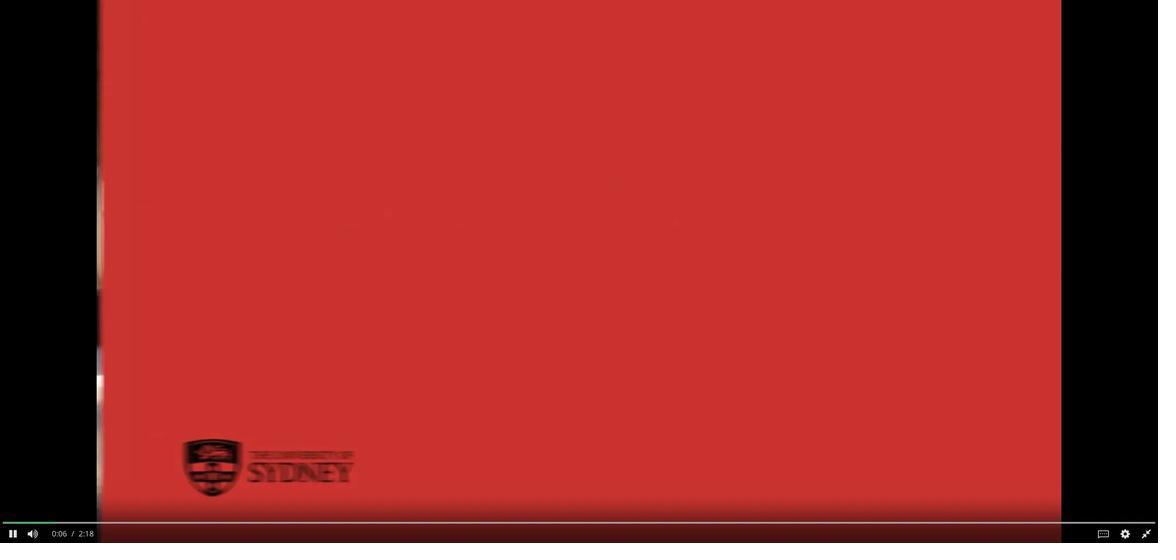 Task type: describe. For each thing, give the bounding box(es) containing it.
2:18
[[79, 528, 94, 538]]

Search in course text field
[[96, 7, 259, 26]]

exit full screen image
[[1141, 528, 1155, 539]]

mute image
[[26, 528, 40, 539]]

0:06 / 2:18
[[52, 528, 94, 538]]

0 minutes 06 seconds element
[[52, 528, 67, 538]]

chat with us image
[[1128, 512, 1146, 530]]

/
[[71, 528, 74, 538]]



Task type: vqa. For each thing, say whether or not it's contained in the screenshot.
Coursera Impact Report 2021 LINK
no



Task type: locate. For each thing, give the bounding box(es) containing it.
0:06
[[52, 528, 67, 538]]

2 minutes 18 seconds element
[[79, 528, 94, 538]]

pause image
[[8, 529, 19, 538]]



